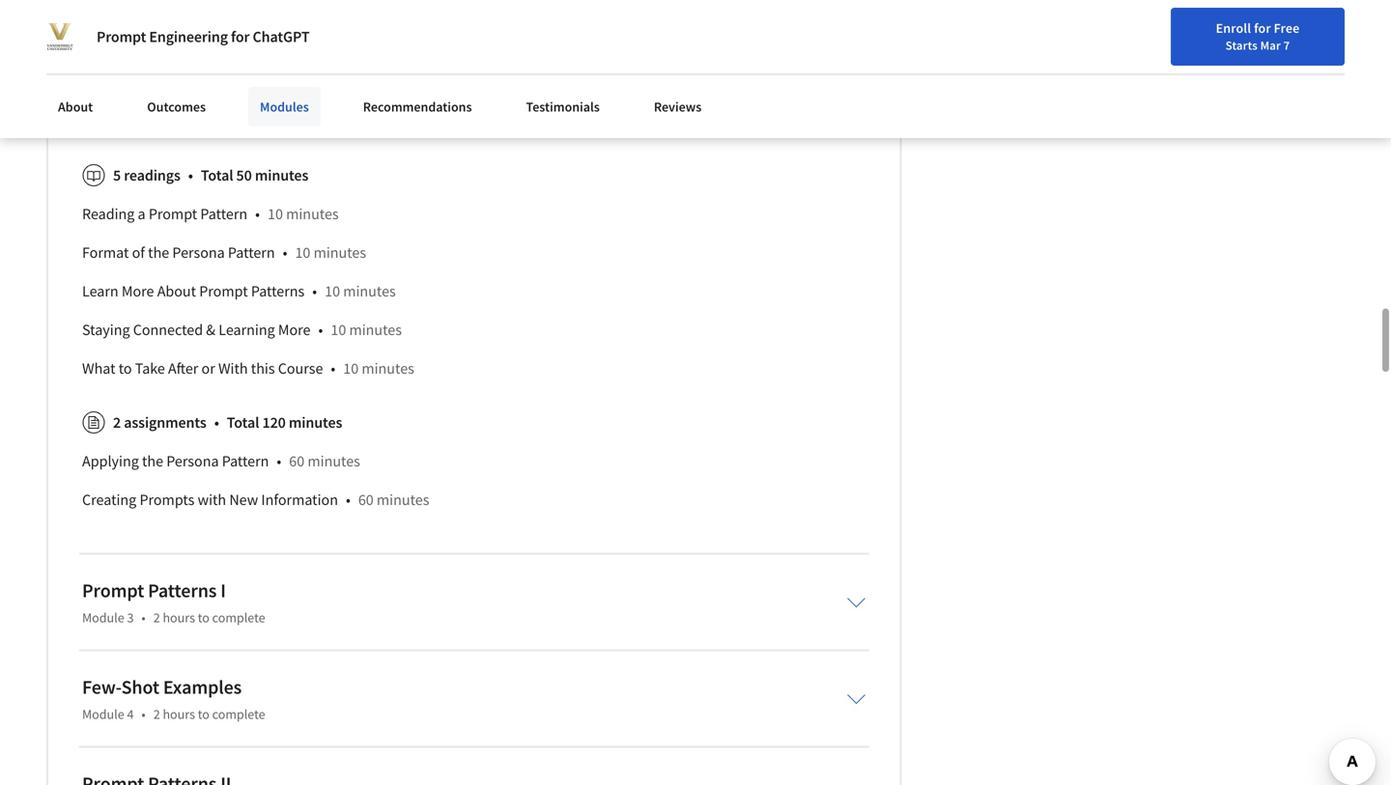 Task type: vqa. For each thing, say whether or not it's contained in the screenshot.
"Data analytics"
no



Task type: locate. For each thing, give the bounding box(es) containing it.
for up mar
[[1255, 19, 1272, 37]]

module inside prompt patterns i module 3 • 2 hours to complete
[[82, 609, 124, 627]]

1 vertical spatial new
[[229, 490, 258, 510]]

staying
[[82, 320, 130, 339]]

prompts
[[82, 73, 137, 92], [116, 111, 171, 131], [140, 490, 195, 510]]

to up examples
[[198, 609, 210, 627]]

few-
[[82, 675, 121, 700]]

persona
[[172, 243, 225, 262], [166, 452, 219, 471]]

60 up the information
[[289, 452, 305, 471]]

for right tool
[[206, 73, 224, 92]]

the
[[148, 243, 169, 262], [142, 452, 163, 471]]

enroll
[[1216, 19, 1252, 37]]

hours for shot
[[163, 706, 195, 723]]

total for total 50 minutes
[[201, 166, 233, 185]]

complete down examples
[[212, 706, 265, 723]]

2 for patterns
[[153, 609, 160, 627]]

prompts up root
[[82, 73, 137, 92]]

7
[[1284, 38, 1291, 53]]

a right 'are'
[[164, 73, 172, 92]]

2 vertical spatial to
[[198, 706, 210, 723]]

module
[[82, 609, 124, 627], [82, 706, 124, 723]]

2 vertical spatial prompts
[[140, 490, 195, 510]]

mar
[[1261, 38, 1282, 53]]

new right with
[[229, 490, 258, 510]]

free inside enroll for free starts mar 7
[[1275, 19, 1300, 37]]

1 horizontal spatial about
[[157, 281, 196, 301]]

2
[[113, 413, 121, 432], [153, 609, 160, 627], [153, 706, 160, 723]]

to inside prompt patterns i module 3 • 2 hours to complete
[[198, 609, 210, 627]]

to left take
[[119, 359, 132, 378]]

what
[[82, 359, 116, 378]]

about down vanderbilt university icon
[[58, 98, 93, 115]]

hours inside few-shot examples module 4 • 2 hours to complete
[[163, 706, 195, 723]]

2 inside 'hide info about module content' region
[[113, 413, 121, 432]]

1 vertical spatial to
[[198, 609, 210, 627]]

a
[[164, 73, 172, 92], [138, 204, 146, 224]]

1 complete from the top
[[212, 609, 265, 627]]

to for shot
[[198, 706, 210, 723]]

1 horizontal spatial patterns
[[251, 281, 305, 301]]

1 horizontal spatial new
[[1171, 22, 1196, 40]]

free for join for free
[[1355, 25, 1381, 42]]

find your new career
[[1115, 22, 1236, 40]]

1 horizontal spatial more
[[278, 320, 311, 339]]

•
[[244, 34, 248, 53], [323, 73, 328, 92], [178, 111, 183, 131], [188, 166, 193, 185], [255, 204, 260, 224], [283, 243, 288, 262], [312, 281, 317, 301], [318, 320, 323, 339], [331, 359, 336, 378], [214, 413, 219, 432], [277, 452, 282, 471], [346, 490, 351, 510], [142, 609, 146, 627], [142, 706, 146, 723]]

1 horizontal spatial free
[[1355, 25, 1381, 42]]

0 vertical spatial patterns
[[251, 281, 305, 301]]

about
[[58, 98, 93, 115], [157, 281, 196, 301]]

1 vertical spatial more
[[278, 320, 311, 339]]

• inside prompt patterns i module 3 • 2 hours to complete
[[142, 609, 146, 627]]

new right your
[[1171, 22, 1196, 40]]

2 vertical spatial 2
[[153, 706, 160, 723]]

complete down i
[[212, 609, 265, 627]]

2 inside few-shot examples module 4 • 2 hours to complete
[[153, 706, 160, 723]]

minutes
[[267, 34, 320, 53], [354, 73, 407, 92], [209, 111, 262, 131], [255, 166, 309, 185], [286, 204, 339, 224], [314, 243, 366, 262], [343, 281, 396, 301], [349, 320, 402, 339], [362, 359, 414, 378], [289, 413, 342, 432], [308, 452, 360, 471], [377, 490, 430, 510]]

to
[[119, 359, 132, 378], [198, 609, 210, 627], [198, 706, 210, 723]]

2 module from the top
[[82, 706, 124, 723]]

1 vertical spatial about
[[157, 281, 196, 301]]

2 hours from the top
[[163, 706, 195, 723]]

prompt up 3
[[82, 579, 144, 603]]

total
[[201, 166, 233, 185], [227, 413, 259, 432]]

1 vertical spatial total
[[227, 413, 259, 432]]

prompt patterns i module 3 • 2 hours to complete
[[82, 579, 265, 627]]

enroll for free starts mar 7
[[1216, 19, 1300, 53]]

prompts left with
[[140, 490, 195, 510]]

pattern up learn more about prompt patterns • 10 minutes
[[228, 243, 275, 262]]

pattern up creating prompts with new information • 60 minutes
[[222, 452, 269, 471]]

format of the persona pattern • 10 minutes
[[82, 243, 366, 262]]

1 vertical spatial 2
[[153, 609, 160, 627]]

0 horizontal spatial new
[[229, 490, 258, 510]]

prompt inside prompt patterns i module 3 • 2 hours to complete
[[82, 579, 144, 603]]

3
[[127, 609, 134, 627]]

module down "few-"
[[82, 706, 124, 723]]

readings
[[124, 166, 181, 185]]

hours
[[163, 609, 195, 627], [163, 706, 195, 723]]

patterns left i
[[148, 579, 217, 603]]

prompts down 'are'
[[116, 111, 171, 131]]

1 vertical spatial prompts
[[116, 111, 171, 131]]

2 right 4
[[153, 706, 160, 723]]

a right reading in the left of the page
[[138, 204, 146, 224]]

new
[[1171, 22, 1196, 40], [229, 490, 258, 510]]

8
[[256, 34, 264, 53]]

career
[[1199, 22, 1236, 40]]

patterns
[[251, 281, 305, 301], [148, 579, 217, 603]]

0 vertical spatial total
[[201, 166, 233, 185]]

for
[[1255, 19, 1272, 37], [1335, 25, 1352, 42], [231, 27, 250, 46], [206, 73, 224, 92]]

• total 120 minutes
[[214, 413, 342, 432]]

pattern up format of the persona pattern • 10 minutes
[[200, 204, 248, 224]]

complete inside few-shot examples module 4 • 2 hours to complete
[[212, 706, 265, 723]]

total for total 120 minutes
[[227, 413, 259, 432]]

1 vertical spatial complete
[[212, 706, 265, 723]]

complete for prompt patterns i
[[212, 609, 265, 627]]

free up 7
[[1275, 19, 1300, 37]]

0 vertical spatial module
[[82, 609, 124, 627]]

0 vertical spatial to
[[119, 359, 132, 378]]

pattern for 50
[[200, 204, 248, 224]]

None search field
[[276, 12, 594, 51]]

module for prompt
[[82, 609, 124, 627]]

join for free
[[1306, 25, 1381, 42]]

0 vertical spatial 2
[[113, 413, 121, 432]]

• total 50 minutes
[[188, 166, 309, 185]]

prompt for patterns
[[82, 579, 144, 603]]

connected
[[133, 320, 203, 339]]

with
[[198, 490, 226, 510]]

i
[[221, 579, 226, 603]]

log in
[[1255, 22, 1289, 40]]

1 vertical spatial a
[[138, 204, 146, 224]]

1 horizontal spatial a
[[164, 73, 172, 92]]

complete
[[212, 609, 265, 627], [212, 706, 265, 723]]

total left 120
[[227, 413, 259, 432]]

outcomes
[[147, 98, 206, 115]]

0 horizontal spatial free
[[1275, 19, 1300, 37]]

0 vertical spatial new
[[1171, 22, 1196, 40]]

0 vertical spatial more
[[122, 281, 154, 301]]

0 vertical spatial pattern
[[200, 204, 248, 224]]

60
[[289, 452, 305, 471], [358, 490, 374, 510]]

free right join
[[1355, 25, 1381, 42]]

0 horizontal spatial more
[[122, 281, 154, 301]]

persona up with
[[166, 452, 219, 471]]

1 vertical spatial module
[[82, 706, 124, 723]]

complete for few-shot examples
[[212, 706, 265, 723]]

for inside 'hide info about module content' region
[[206, 73, 224, 92]]

prompt
[[97, 27, 146, 46], [82, 34, 131, 53], [149, 204, 197, 224], [199, 281, 248, 301], [82, 579, 144, 603]]

more
[[122, 281, 154, 301], [278, 320, 311, 339]]

0 horizontal spatial a
[[138, 204, 146, 224]]

patterns up learning
[[251, 281, 305, 301]]

creating
[[82, 490, 137, 510]]

more right "learn"
[[122, 281, 154, 301]]

use
[[291, 73, 316, 92]]

more up course
[[278, 320, 311, 339]]

hours right 3
[[163, 609, 195, 627]]

repeated
[[227, 73, 288, 92]]

1 vertical spatial hours
[[163, 706, 195, 723]]

total left '50'
[[201, 166, 233, 185]]

1 module from the top
[[82, 609, 124, 627]]

with
[[218, 359, 248, 378]]

to for patterns
[[198, 609, 210, 627]]

2 right 3
[[153, 609, 160, 627]]

0 vertical spatial hours
[[163, 609, 195, 627]]

• inside few-shot examples module 4 • 2 hours to complete
[[142, 706, 146, 723]]

free for enroll for free starts mar 7
[[1275, 19, 1300, 37]]

prompt for engineering
[[97, 27, 146, 46]]

hours down examples
[[163, 706, 195, 723]]

complete inside prompt patterns i module 3 • 2 hours to complete
[[212, 609, 265, 627]]

0 horizontal spatial patterns
[[148, 579, 217, 603]]

the right the of
[[148, 243, 169, 262]]

information
[[261, 490, 338, 510]]

tool
[[175, 73, 203, 92]]

prompt down format of the persona pattern • 10 minutes
[[199, 281, 248, 301]]

60 right the information
[[358, 490, 374, 510]]

about up connected
[[157, 281, 196, 301]]

vanderbilt university image
[[46, 23, 73, 50]]

hours inside prompt patterns i module 3 • 2 hours to complete
[[163, 609, 195, 627]]

the down 2 assignments
[[142, 452, 163, 471]]

to down examples
[[198, 706, 210, 723]]

0 vertical spatial complete
[[212, 609, 265, 627]]

120
[[262, 413, 286, 432]]

10
[[191, 111, 206, 131], [268, 204, 283, 224], [295, 243, 311, 262], [325, 281, 340, 301], [331, 320, 346, 339], [343, 359, 359, 378]]

to inside few-shot examples module 4 • 2 hours to complete
[[198, 706, 210, 723]]

after
[[168, 359, 198, 378]]

reading a prompt pattern • 10 minutes
[[82, 204, 339, 224]]

module left 3
[[82, 609, 124, 627]]

reviews link
[[643, 87, 714, 127]]

2 inside prompt patterns i module 3 • 2 hours to complete
[[153, 609, 160, 627]]

prompt up 'are'
[[97, 27, 146, 46]]

2 up the applying
[[113, 413, 121, 432]]

1 hours from the top
[[163, 609, 195, 627]]

prompt left size
[[82, 34, 131, 53]]

for inside enroll for free starts mar 7
[[1255, 19, 1272, 37]]

module inside few-shot examples module 4 • 2 hours to complete
[[82, 706, 124, 723]]

log in link
[[1245, 19, 1299, 43]]

1 vertical spatial 60
[[358, 490, 374, 510]]

persona down reading a prompt pattern • 10 minutes
[[172, 243, 225, 262]]

reading
[[82, 204, 135, 224]]

0 horizontal spatial 60
[[289, 452, 305, 471]]

creating prompts with new information • 60 minutes
[[82, 490, 430, 510]]

2 complete from the top
[[212, 706, 265, 723]]

1 vertical spatial patterns
[[148, 579, 217, 603]]

2 vertical spatial pattern
[[222, 452, 269, 471]]

outcomes link
[[136, 87, 217, 127]]

free
[[1275, 19, 1300, 37], [1355, 25, 1381, 42]]

are
[[140, 73, 161, 92]]

0 vertical spatial about
[[58, 98, 93, 115]]



Task type: describe. For each thing, give the bounding box(es) containing it.
staying connected & learning more • 10 minutes
[[82, 320, 402, 339]]

testimonials
[[526, 98, 600, 115]]

about inside region
[[157, 281, 196, 301]]

few-shot examples module 4 • 2 hours to complete
[[82, 675, 265, 723]]

root prompts • 10 minutes
[[82, 111, 262, 131]]

applying the persona pattern • 60 minutes
[[82, 452, 360, 471]]

find
[[1115, 22, 1139, 40]]

testimonials link
[[515, 87, 612, 127]]

1 horizontal spatial 60
[[358, 490, 374, 510]]

learn more about prompt patterns • 10 minutes
[[82, 281, 396, 301]]

root
[[82, 111, 113, 131]]

0 vertical spatial the
[[148, 243, 169, 262]]

for left 8
[[231, 27, 250, 46]]

&
[[206, 320, 216, 339]]

join for free link
[[1301, 15, 1386, 52]]

what to take after or with this course • 10 minutes
[[82, 359, 414, 378]]

13
[[336, 73, 351, 92]]

recommendations
[[363, 98, 472, 115]]

assignments
[[124, 413, 207, 432]]

2 for shot
[[153, 706, 160, 723]]

0 vertical spatial a
[[164, 73, 172, 92]]

50
[[236, 166, 252, 185]]

0 vertical spatial prompts
[[82, 73, 137, 92]]

prompt for size
[[82, 34, 131, 53]]

reviews
[[654, 98, 702, 115]]

1 vertical spatial the
[[142, 452, 163, 471]]

prompt size limitations • 8 minutes
[[82, 34, 320, 53]]

0 horizontal spatial about
[[58, 98, 93, 115]]

prompt engineering for chatgpt
[[97, 27, 310, 46]]

patterns inside prompt patterns i module 3 • 2 hours to complete
[[148, 579, 217, 603]]

join
[[1306, 25, 1332, 42]]

prompts for creating
[[140, 490, 195, 510]]

chatgpt
[[253, 27, 310, 46]]

recommendations link
[[352, 87, 484, 127]]

pattern for 120
[[222, 452, 269, 471]]

1 vertical spatial pattern
[[228, 243, 275, 262]]

engineering
[[149, 27, 228, 46]]

of
[[132, 243, 145, 262]]

5
[[113, 166, 121, 185]]

or
[[202, 359, 215, 378]]

this
[[251, 359, 275, 378]]

new inside 'hide info about module content' region
[[229, 490, 258, 510]]

course
[[278, 359, 323, 378]]

coursera image
[[23, 16, 146, 47]]

find your new career link
[[1105, 19, 1245, 43]]

take
[[135, 359, 165, 378]]

to inside 'hide info about module content' region
[[119, 359, 132, 378]]

modules link
[[248, 87, 321, 127]]

shot
[[121, 675, 159, 700]]

examples
[[163, 675, 242, 700]]

2 assignments
[[113, 413, 207, 432]]

limitations
[[163, 34, 236, 53]]

4
[[127, 706, 134, 723]]

prompts are a tool for repeated use • 13 minutes
[[82, 73, 407, 92]]

in
[[1278, 22, 1289, 40]]

prompt down 'readings'
[[149, 204, 197, 224]]

hours for patterns
[[163, 609, 195, 627]]

patterns inside 'hide info about module content' region
[[251, 281, 305, 301]]

5 readings
[[113, 166, 181, 185]]

hide info about module content region
[[82, 0, 866, 527]]

0 vertical spatial 60
[[289, 452, 305, 471]]

0 vertical spatial persona
[[172, 243, 225, 262]]

log
[[1255, 22, 1276, 40]]

prompts for root
[[116, 111, 171, 131]]

1 vertical spatial persona
[[166, 452, 219, 471]]

about link
[[46, 87, 105, 127]]

learning
[[219, 320, 275, 339]]

size
[[134, 34, 160, 53]]

module for few-
[[82, 706, 124, 723]]

modules
[[260, 98, 309, 115]]

your
[[1142, 22, 1168, 40]]

starts
[[1226, 38, 1258, 53]]

applying
[[82, 452, 139, 471]]

for right join
[[1335, 25, 1352, 42]]

format
[[82, 243, 129, 262]]

learn
[[82, 281, 119, 301]]



